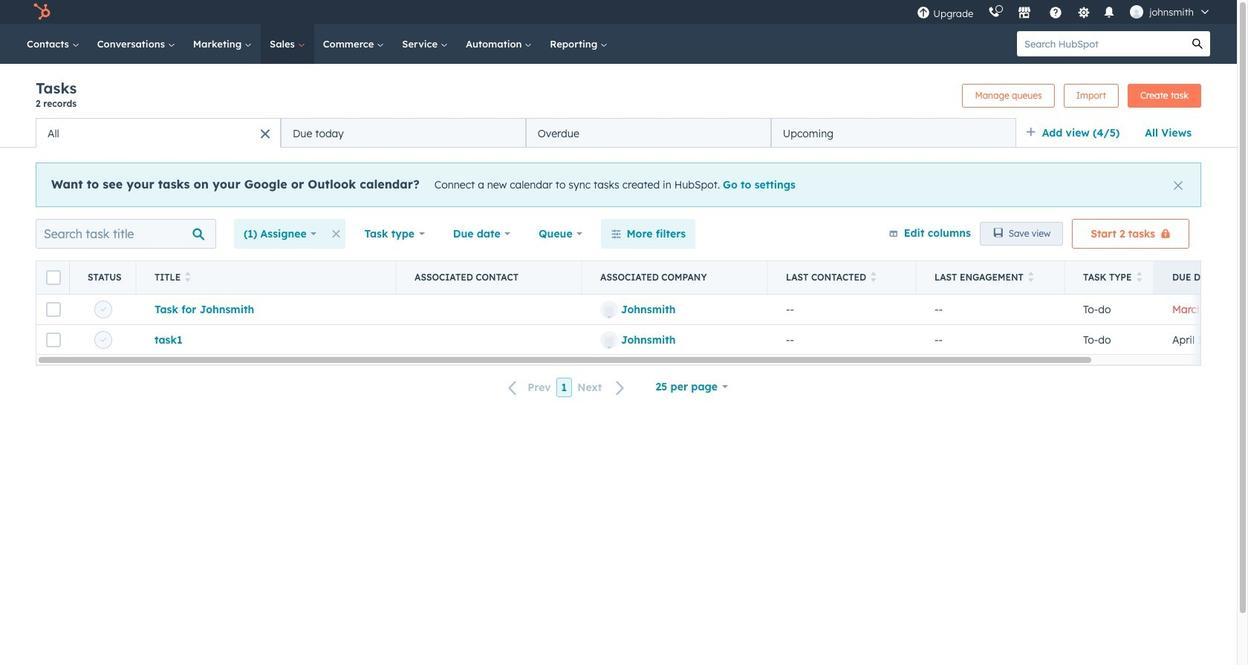 Task type: locate. For each thing, give the bounding box(es) containing it.
1 horizontal spatial press to sort. image
[[1028, 272, 1034, 282]]

task status: not completed image
[[100, 307, 106, 313], [100, 337, 106, 343]]

1 press to sort. image from the left
[[871, 272, 876, 282]]

press to sort. image
[[185, 272, 191, 282], [1136, 272, 1142, 282]]

close image
[[1174, 181, 1183, 190]]

banner
[[36, 79, 1201, 118]]

menu
[[910, 0, 1219, 24]]

marketplaces image
[[1018, 7, 1031, 20]]

tab list
[[36, 118, 1016, 148]]

press to sort. element
[[185, 272, 191, 284], [871, 272, 876, 284], [1028, 272, 1034, 284], [1136, 272, 1142, 284]]

1 press to sort. image from the left
[[185, 272, 191, 282]]

2 press to sort. image from the left
[[1028, 272, 1034, 282]]

1 vertical spatial task status: not completed image
[[100, 337, 106, 343]]

2 column header from the left
[[70, 261, 137, 294]]

1 horizontal spatial press to sort. image
[[1136, 272, 1142, 282]]

0 horizontal spatial press to sort. image
[[185, 272, 191, 282]]

2 press to sort. image from the left
[[1136, 272, 1142, 282]]

0 horizontal spatial press to sort. image
[[871, 272, 876, 282]]

john smith image
[[1130, 5, 1144, 19]]

0 vertical spatial task status: not completed image
[[100, 307, 106, 313]]

column header
[[36, 261, 70, 294], [70, 261, 137, 294], [397, 261, 582, 294], [582, 261, 768, 294]]

4 column header from the left
[[582, 261, 768, 294]]

Search task title search field
[[36, 219, 216, 249]]

alert
[[36, 163, 1201, 207]]

3 press to sort. element from the left
[[1028, 272, 1034, 284]]

1 task status: not completed image from the top
[[100, 307, 106, 313]]

press to sort. image
[[871, 272, 876, 282], [1028, 272, 1034, 282]]



Task type: describe. For each thing, give the bounding box(es) containing it.
1 column header from the left
[[36, 261, 70, 294]]

4 press to sort. element from the left
[[1136, 272, 1142, 284]]

press to sort. image for first press to sort. element from right
[[1136, 272, 1142, 282]]

3 column header from the left
[[397, 261, 582, 294]]

pagination navigation
[[499, 378, 634, 398]]

Search HubSpot search field
[[1017, 31, 1185, 56]]

2 task status: not completed image from the top
[[100, 337, 106, 343]]

2 press to sort. element from the left
[[871, 272, 876, 284]]

press to sort. image for fourth press to sort. element from the right
[[185, 272, 191, 282]]

1 press to sort. element from the left
[[185, 272, 191, 284]]



Task type: vqa. For each thing, say whether or not it's contained in the screenshot.
1st column header from the right
yes



